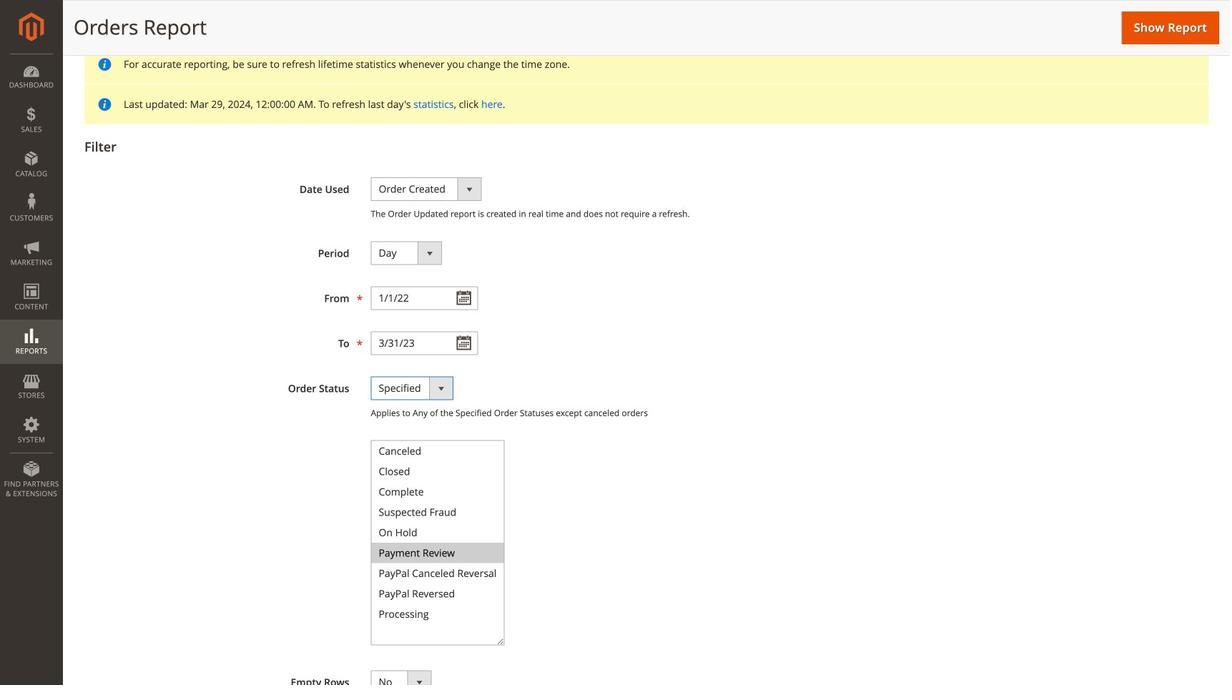 Task type: describe. For each thing, give the bounding box(es) containing it.
magento admin panel image
[[19, 12, 44, 42]]



Task type: locate. For each thing, give the bounding box(es) containing it.
menu bar
[[0, 54, 63, 506]]

None text field
[[371, 286, 478, 310], [371, 332, 478, 355], [371, 286, 478, 310], [371, 332, 478, 355]]



